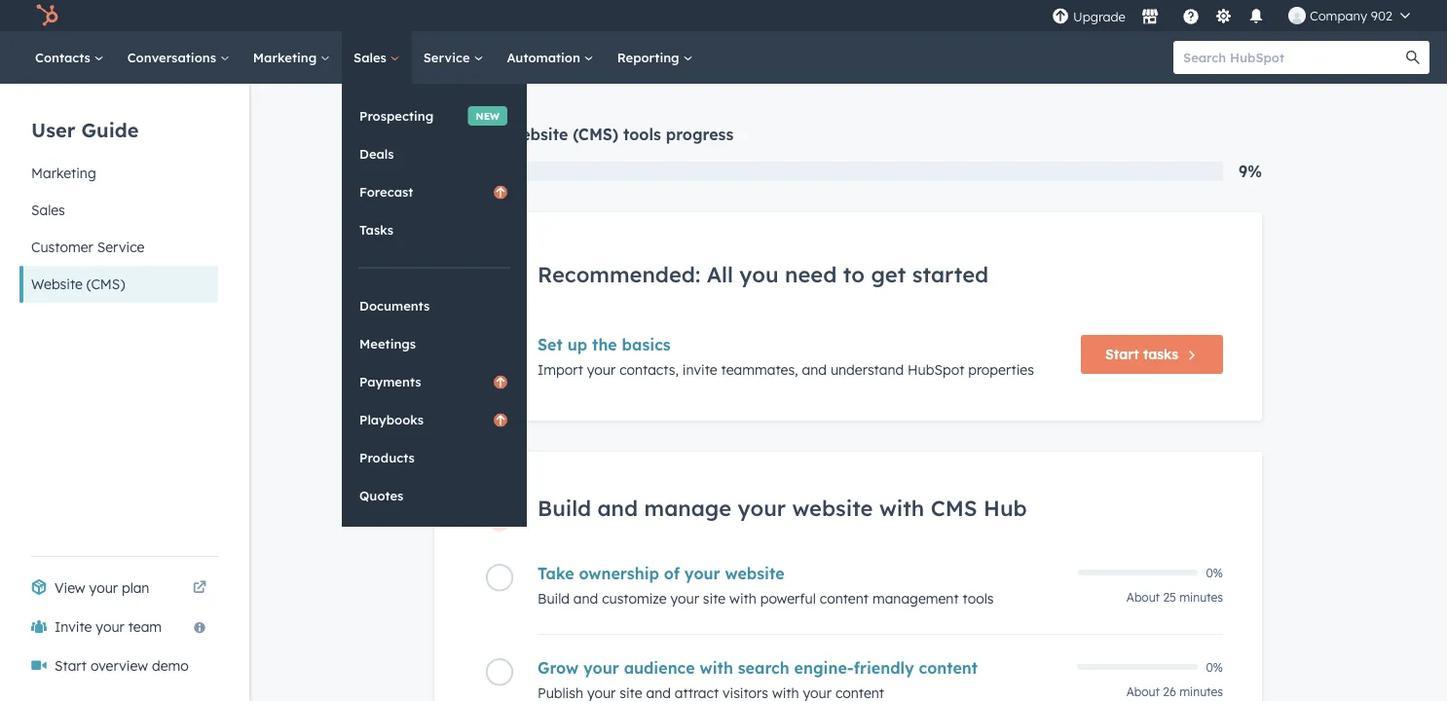 Task type: locate. For each thing, give the bounding box(es) containing it.
marketing
[[253, 49, 321, 65], [31, 165, 96, 182]]

website
[[506, 125, 568, 144], [31, 276, 83, 293]]

0 vertical spatial tools
[[623, 125, 661, 144]]

1 about from the top
[[1127, 590, 1160, 605]]

(cms) inside website (cms) "button"
[[86, 276, 125, 293]]

sales up prospecting
[[354, 49, 390, 65]]

user guide
[[31, 117, 139, 142]]

0 vertical spatial with
[[880, 495, 925, 521]]

and inside the set up the basics import your contacts, invite teammates, and understand hubspot properties
[[802, 362, 827, 379]]

basics
[[622, 335, 671, 355]]

automation
[[507, 49, 584, 65]]

1 vertical spatial website
[[31, 276, 83, 293]]

0 vertical spatial website
[[792, 495, 873, 521]]

plan
[[122, 580, 149, 597]]

set up the basics import your contacts, invite teammates, and understand hubspot properties
[[538, 335, 1034, 379]]

your up site
[[685, 564, 720, 583]]

your down of at the bottom left of page
[[671, 590, 699, 607]]

marketing left sales "link"
[[253, 49, 321, 65]]

minutes right 26
[[1180, 685, 1223, 699]]

1 vertical spatial tools
[[963, 590, 994, 607]]

your down the
[[587, 362, 616, 379]]

documents link
[[342, 287, 527, 324]]

products link
[[342, 439, 527, 476]]

26
[[1163, 685, 1177, 699]]

your website (cms) tools progress
[[466, 125, 734, 144]]

1 vertical spatial website
[[725, 564, 785, 583]]

0 vertical spatial content
[[820, 590, 869, 607]]

1 minutes from the top
[[1180, 590, 1223, 605]]

invite your team button
[[19, 608, 218, 647]]

conversations link
[[116, 31, 241, 84]]

1 horizontal spatial marketing
[[253, 49, 321, 65]]

902
[[1371, 7, 1393, 23]]

Search HubSpot search field
[[1174, 41, 1412, 74]]

website up powerful
[[725, 564, 785, 583]]

customer
[[31, 239, 93, 256]]

website for manage
[[792, 495, 873, 521]]

0 horizontal spatial sales
[[31, 202, 65, 219]]

contacts
[[35, 49, 94, 65]]

service right sales "link"
[[423, 49, 474, 65]]

with
[[880, 495, 925, 521], [730, 590, 757, 607], [700, 658, 733, 678]]

deals
[[359, 146, 394, 162]]

1 vertical spatial build
[[538, 590, 570, 607]]

content
[[820, 590, 869, 607], [919, 658, 978, 678]]

invite
[[55, 619, 92, 636]]

2 build from the top
[[538, 590, 570, 607]]

upgrade
[[1073, 9, 1126, 25]]

tools
[[623, 125, 661, 144], [963, 590, 994, 607]]

0 vertical spatial build
[[538, 495, 591, 521]]

1 horizontal spatial sales
[[354, 49, 390, 65]]

your left team
[[96, 619, 124, 636]]

and inside the take ownership of your website build and customize your site with powerful content management tools
[[574, 590, 598, 607]]

need
[[785, 260, 837, 287]]

prospecting
[[359, 108, 434, 124]]

0 horizontal spatial marketing
[[31, 165, 96, 182]]

marketplaces button
[[1130, 0, 1171, 31]]

view
[[55, 580, 85, 597]]

0 horizontal spatial tools
[[623, 125, 661, 144]]

build
[[538, 495, 591, 521], [538, 590, 570, 607]]

1 horizontal spatial service
[[423, 49, 474, 65]]

invite your team
[[55, 619, 162, 636]]

your inside the set up the basics import your contacts, invite teammates, and understand hubspot properties
[[587, 362, 616, 379]]

1 vertical spatial about
[[1127, 685, 1160, 699]]

team
[[128, 619, 162, 636]]

1 vertical spatial start
[[55, 658, 87, 675]]

set
[[538, 335, 563, 355]]

(cms) down "customer service" button
[[86, 276, 125, 293]]

1 0% from the top
[[1206, 565, 1223, 580]]

payments
[[359, 374, 421, 390]]

0 vertical spatial and
[[802, 362, 827, 379]]

2 about from the top
[[1127, 685, 1160, 699]]

teammates,
[[721, 362, 798, 379]]

about 26 minutes
[[1127, 685, 1223, 699]]

payments link
[[342, 363, 527, 400]]

build down take
[[538, 590, 570, 607]]

0% up about 26 minutes
[[1206, 660, 1223, 675]]

0 horizontal spatial start
[[55, 658, 87, 675]]

minutes right 25
[[1180, 590, 1223, 605]]

sales up the customer
[[31, 202, 65, 219]]

friendly
[[854, 658, 914, 678]]

0 horizontal spatial content
[[820, 590, 869, 607]]

website down the customer
[[31, 276, 83, 293]]

with left cms
[[880, 495, 925, 521]]

tools left progress
[[623, 125, 661, 144]]

start overview demo
[[55, 658, 189, 675]]

content down take ownership of your website button at the bottom of the page
[[820, 590, 869, 607]]

1 vertical spatial with
[[730, 590, 757, 607]]

content right friendly
[[919, 658, 978, 678]]

deals link
[[342, 135, 527, 172]]

website inside the take ownership of your website build and customize your site with powerful content management tools
[[725, 564, 785, 583]]

hubspot
[[908, 362, 965, 379]]

about left 26
[[1127, 685, 1160, 699]]

1 vertical spatial 0%
[[1206, 660, 1223, 675]]

1 vertical spatial (cms)
[[86, 276, 125, 293]]

website right your
[[506, 125, 568, 144]]

service link
[[412, 31, 495, 84]]

0 vertical spatial about
[[1127, 590, 1160, 605]]

marketing inside button
[[31, 165, 96, 182]]

1 horizontal spatial tools
[[963, 590, 994, 607]]

guide
[[81, 117, 139, 142]]

contacts link
[[23, 31, 116, 84]]

website (cms)
[[31, 276, 125, 293]]

1 vertical spatial minutes
[[1180, 685, 1223, 699]]

build up take
[[538, 495, 591, 521]]

minutes for take ownership of your website
[[1180, 590, 1223, 605]]

1 horizontal spatial website
[[792, 495, 873, 521]]

meetings
[[359, 336, 416, 352]]

and up ownership on the bottom of the page
[[598, 495, 638, 521]]

(cms)
[[573, 125, 619, 144], [86, 276, 125, 293]]

minutes for grow your audience with search engine-friendly content
[[1180, 685, 1223, 699]]

start for start overview demo
[[55, 658, 87, 675]]

0 horizontal spatial website
[[31, 276, 83, 293]]

automation link
[[495, 31, 606, 84]]

your right manage
[[738, 495, 786, 521]]

0 vertical spatial (cms)
[[573, 125, 619, 144]]

start left tasks
[[1106, 346, 1139, 363]]

grow your audience with search engine-friendly content button
[[538, 658, 1066, 678]]

0 horizontal spatial website
[[725, 564, 785, 583]]

website
[[792, 495, 873, 521], [725, 564, 785, 583]]

reporting
[[617, 49, 683, 65]]

minutes
[[1180, 590, 1223, 605], [1180, 685, 1223, 699]]

1 vertical spatial content
[[919, 658, 978, 678]]

0 horizontal spatial service
[[97, 239, 145, 256]]

0 vertical spatial start
[[1106, 346, 1139, 363]]

service down sales button on the top left
[[97, 239, 145, 256]]

website inside "button"
[[31, 276, 83, 293]]

and
[[802, 362, 827, 379], [598, 495, 638, 521], [574, 590, 598, 607]]

2 minutes from the top
[[1180, 685, 1223, 699]]

menu
[[1050, 0, 1424, 31]]

start tasks button
[[1081, 335, 1223, 374]]

0 vertical spatial minutes
[[1180, 590, 1223, 605]]

marketing down user
[[31, 165, 96, 182]]

start down invite
[[55, 658, 87, 675]]

sales
[[354, 49, 390, 65], [31, 202, 65, 219]]

start
[[1106, 346, 1139, 363], [55, 658, 87, 675]]

get
[[871, 260, 906, 287]]

your left "plan"
[[89, 580, 118, 597]]

1 horizontal spatial website
[[506, 125, 568, 144]]

about left 25
[[1127, 590, 1160, 605]]

up
[[568, 335, 588, 355]]

1 horizontal spatial start
[[1106, 346, 1139, 363]]

0 vertical spatial sales
[[354, 49, 390, 65]]

0 horizontal spatial (cms)
[[86, 276, 125, 293]]

(cms) down automation link
[[573, 125, 619, 144]]

tasks
[[1143, 346, 1179, 363]]

0 vertical spatial marketing
[[253, 49, 321, 65]]

2 0% from the top
[[1206, 660, 1223, 675]]

1 vertical spatial marketing
[[31, 165, 96, 182]]

tasks link
[[342, 211, 527, 248]]

with right site
[[730, 590, 757, 607]]

1 vertical spatial sales
[[31, 202, 65, 219]]

start inside button
[[1106, 346, 1139, 363]]

and down set up the basics button
[[802, 362, 827, 379]]

your
[[587, 362, 616, 379], [738, 495, 786, 521], [685, 564, 720, 583], [89, 580, 118, 597], [671, 590, 699, 607], [96, 619, 124, 636], [583, 658, 619, 678]]

your right the 'grow'
[[583, 658, 619, 678]]

tools right management
[[963, 590, 994, 607]]

hub
[[984, 495, 1027, 521]]

0 vertical spatial 0%
[[1206, 565, 1223, 580]]

customize
[[602, 590, 667, 607]]

you
[[740, 260, 779, 287]]

playbooks
[[359, 412, 424, 428]]

with left 'search'
[[700, 658, 733, 678]]

0% up about 25 minutes
[[1206, 565, 1223, 580]]

website up take ownership of your website button at the bottom of the page
[[792, 495, 873, 521]]

contacts,
[[620, 362, 679, 379]]

sales menu
[[342, 84, 527, 527]]

start overview demo link
[[19, 647, 218, 686]]

1 vertical spatial service
[[97, 239, 145, 256]]

2 vertical spatial and
[[574, 590, 598, 607]]

settings image
[[1215, 8, 1233, 26]]

and down take
[[574, 590, 598, 607]]



Task type: vqa. For each thing, say whether or not it's contained in the screenshot.
middle Hours.
no



Task type: describe. For each thing, give the bounding box(es) containing it.
products
[[359, 450, 415, 466]]

settings link
[[1212, 5, 1236, 26]]

sales button
[[19, 192, 218, 229]]

cms
[[931, 495, 978, 521]]

customer service button
[[19, 229, 218, 266]]

9%
[[1239, 162, 1262, 181]]

demo
[[152, 658, 189, 675]]

user
[[31, 117, 75, 142]]

recommended: all you need to get started
[[538, 260, 989, 287]]

of
[[664, 564, 680, 583]]

marketing link
[[241, 31, 342, 84]]

website (cms) button
[[19, 266, 218, 303]]

progress
[[666, 125, 734, 144]]

ownership
[[579, 564, 659, 583]]

1 vertical spatial and
[[598, 495, 638, 521]]

overview
[[91, 658, 148, 675]]

sales inside button
[[31, 202, 65, 219]]

with inside the take ownership of your website build and customize your site with powerful content management tools
[[730, 590, 757, 607]]

powerful
[[760, 590, 816, 607]]

notifications image
[[1248, 9, 1265, 26]]

menu containing company 902
[[1050, 0, 1424, 31]]

search
[[738, 658, 790, 678]]

import
[[538, 362, 583, 379]]

sales link
[[342, 31, 412, 84]]

conversations
[[127, 49, 220, 65]]

company 902 button
[[1277, 0, 1422, 31]]

company 902
[[1310, 7, 1393, 23]]

properties
[[969, 362, 1034, 379]]

take ownership of your website button
[[538, 564, 1066, 583]]

marketplaces image
[[1142, 9, 1159, 26]]

2 vertical spatial with
[[700, 658, 733, 678]]

site
[[703, 590, 726, 607]]

sales inside "link"
[[354, 49, 390, 65]]

0% for take ownership of your website
[[1206, 565, 1223, 580]]

search image
[[1407, 51, 1420, 64]]

tools inside the take ownership of your website build and customize your site with powerful content management tools
[[963, 590, 994, 607]]

about for take ownership of your website
[[1127, 590, 1160, 605]]

management
[[873, 590, 959, 607]]

documents
[[359, 298, 430, 314]]

recommended:
[[538, 260, 701, 287]]

notifications button
[[1240, 0, 1273, 31]]

grow your audience with search engine-friendly content
[[538, 658, 978, 678]]

start for start tasks
[[1106, 346, 1139, 363]]

upgrade image
[[1052, 8, 1070, 26]]

quotes
[[359, 488, 404, 504]]

quotes link
[[342, 477, 527, 514]]

new
[[476, 110, 500, 122]]

playbooks link
[[342, 401, 527, 438]]

view your plan
[[55, 580, 149, 597]]

understand
[[831, 362, 904, 379]]

0 vertical spatial service
[[423, 49, 474, 65]]

help button
[[1175, 0, 1208, 31]]

website for of
[[725, 564, 785, 583]]

0% for grow your audience with search engine-friendly content
[[1206, 660, 1223, 675]]

about 25 minutes
[[1127, 590, 1223, 605]]

25
[[1164, 590, 1177, 605]]

build inside the take ownership of your website build and customize your site with powerful content management tools
[[538, 590, 570, 607]]

help image
[[1182, 9, 1200, 26]]

1 build from the top
[[538, 495, 591, 521]]

company
[[1310, 7, 1368, 23]]

grow
[[538, 658, 579, 678]]

take
[[538, 564, 574, 583]]

reporting link
[[606, 31, 705, 84]]

manage
[[644, 495, 732, 521]]

forecast link
[[342, 173, 527, 210]]

about for grow your audience with search engine-friendly content
[[1127, 685, 1160, 699]]

meetings link
[[342, 325, 527, 362]]

1 horizontal spatial content
[[919, 658, 978, 678]]

audience
[[624, 658, 695, 678]]

your inside button
[[96, 619, 124, 636]]

service inside button
[[97, 239, 145, 256]]

hubspot link
[[23, 4, 73, 27]]

the
[[592, 335, 617, 355]]

started
[[913, 260, 989, 287]]

marketing button
[[19, 155, 218, 192]]

invite
[[683, 362, 718, 379]]

0 vertical spatial website
[[506, 125, 568, 144]]

link opens in a new window image
[[193, 577, 207, 600]]

mateo roberts image
[[1289, 7, 1306, 24]]

start tasks
[[1106, 346, 1179, 363]]

1 horizontal spatial (cms)
[[573, 125, 619, 144]]

hubspot image
[[35, 4, 58, 27]]

tasks
[[359, 222, 394, 238]]

your website (cms) tools progress progress bar
[[434, 162, 505, 181]]

engine-
[[794, 658, 854, 678]]

to
[[843, 260, 865, 287]]

all
[[707, 260, 733, 287]]

user guide views element
[[19, 84, 218, 303]]

content inside the take ownership of your website build and customize your site with powerful content management tools
[[820, 590, 869, 607]]

search button
[[1397, 41, 1430, 74]]

take ownership of your website build and customize your site with powerful content management tools
[[538, 564, 994, 607]]

link opens in a new window image
[[193, 582, 207, 595]]

set up the basics button
[[538, 335, 1066, 355]]



